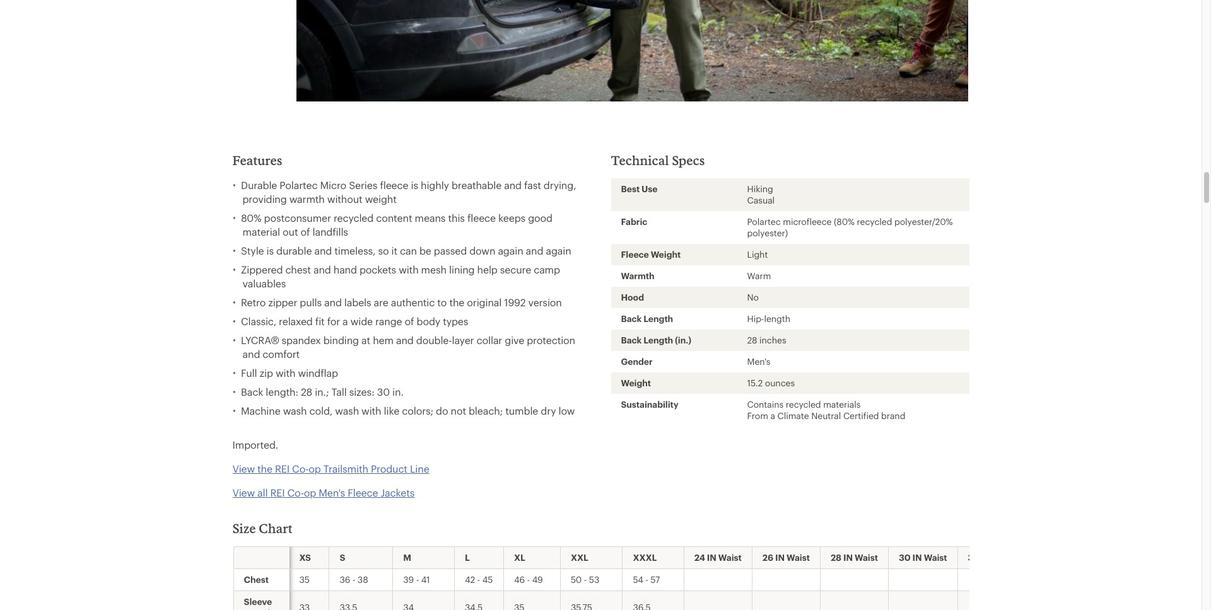 Task type: locate. For each thing, give the bounding box(es) containing it.
1 in from the left
[[707, 553, 717, 563]]

inches
[[760, 335, 787, 346]]

retro zipper pulls and labels are authentic to the original 1992 version
[[241, 296, 562, 308]]

1 horizontal spatial polartec
[[748, 216, 781, 227]]

0 horizontal spatial 28
[[301, 386, 312, 398]]

trailsmith
[[324, 463, 368, 475]]

5 in from the left
[[980, 553, 989, 563]]

back for back length: 28 in.; tall sizes: 30 in.
[[241, 386, 263, 398]]

1 horizontal spatial a
[[771, 411, 776, 421]]

op for trailsmith
[[309, 463, 321, 475]]

rei for all
[[270, 487, 285, 499]]

in for 26
[[776, 553, 785, 563]]

1 horizontal spatial recycled
[[786, 399, 821, 410]]

co- for trailsmith
[[292, 463, 309, 475]]

1 vertical spatial view
[[233, 487, 255, 499]]

4 waist from the left
[[924, 553, 948, 563]]

retro
[[241, 296, 266, 308]]

polyester)
[[748, 228, 788, 238]]

0 vertical spatial co-
[[292, 463, 309, 475]]

the right the to
[[450, 296, 465, 308]]

28 inside size-chart element
[[831, 553, 842, 563]]

2 horizontal spatial 28
[[831, 553, 842, 563]]

0 vertical spatial of
[[301, 226, 310, 238]]

help
[[477, 264, 498, 276]]

0 vertical spatial rei
[[275, 463, 290, 475]]

fleece inside features 'element'
[[348, 487, 378, 499]]

back up gender
[[621, 335, 642, 346]]

in right 31
[[980, 553, 989, 563]]

fleece inside durable polartec micro series fleece is highly breathable and fast drying, providing warmth without weight​
[[380, 179, 409, 191]]

0 horizontal spatial the
[[258, 463, 273, 475]]

0 horizontal spatial 30
[[377, 386, 390, 398]]

dry
[[541, 405, 556, 417]]

- for 49
[[527, 575, 530, 585]]

men's inside features 'element'
[[319, 487, 345, 499]]

1 horizontal spatial with
[[362, 405, 382, 417]]

machine
[[241, 405, 281, 417]]

0 horizontal spatial fleece
[[348, 487, 378, 499]]

41
[[421, 575, 430, 585]]

men's up '15.2'
[[748, 356, 771, 367]]

1 vertical spatial polartec
[[748, 216, 781, 227]]

36
[[340, 575, 350, 585]]

2 wash from the left
[[335, 405, 359, 417]]

secure
[[500, 264, 531, 276]]

0 vertical spatial polartec
[[280, 179, 318, 191]]

2 vertical spatial length
[[244, 608, 274, 611]]

rei for the
[[275, 463, 290, 475]]

2 horizontal spatial recycled
[[857, 216, 893, 227]]

3 - from the left
[[477, 575, 480, 585]]

30 left in. at the left bottom
[[377, 386, 390, 398]]

2 in from the left
[[776, 553, 785, 563]]

2 vertical spatial back
[[241, 386, 263, 398]]

- right 46
[[527, 575, 530, 585]]

0 horizontal spatial recycled
[[334, 212, 374, 224]]

3 in from the left
[[844, 553, 853, 563]]

polartec
[[280, 179, 318, 191], [748, 216, 781, 227]]

op down view the rei co-op trailsmith product line
[[304, 487, 316, 499]]

back inside features 'element'
[[241, 386, 263, 398]]

wash down 'tall'
[[335, 405, 359, 417]]

in right 24
[[707, 553, 717, 563]]

1 vertical spatial weight
[[621, 378, 651, 389]]

30 in waist
[[899, 553, 948, 563]]

a inside 'element'
[[343, 315, 348, 327]]

1 horizontal spatial wash
[[335, 405, 359, 417]]

bleach;
[[469, 405, 503, 417]]

1 horizontal spatial 28
[[748, 335, 758, 346]]

length down back length
[[644, 335, 673, 346]]

providing
[[243, 193, 287, 205]]

full zip with windflap
[[241, 367, 338, 379]]

co-
[[292, 463, 309, 475], [288, 487, 304, 499]]

in for 28
[[844, 553, 853, 563]]

28 inside features 'element'
[[301, 386, 312, 398]]

0 horizontal spatial a
[[343, 315, 348, 327]]

of right out
[[301, 226, 310, 238]]

authentic
[[391, 296, 435, 308]]

a right for
[[343, 315, 348, 327]]

36 - 38
[[340, 575, 368, 585]]

is right style
[[267, 245, 274, 257]]

waist right 24
[[719, 553, 742, 563]]

0 vertical spatial back
[[621, 313, 642, 324]]

back length (in.)
[[621, 335, 692, 346]]

features
[[233, 152, 282, 168]]

- for 53
[[584, 575, 587, 585]]

wash down length:
[[283, 405, 307, 417]]

fabric
[[621, 216, 648, 227]]

view all rei co-op men's fleece jackets link
[[233, 476, 415, 500]]

windflap
[[298, 367, 338, 379]]

weight up the warmth
[[651, 249, 681, 260]]

waist for 30 in waist
[[924, 553, 948, 563]]

in.
[[393, 386, 404, 398]]

0 horizontal spatial with
[[276, 367, 296, 379]]

1 vertical spatial fleece
[[468, 212, 496, 224]]

again up the camp
[[546, 245, 572, 257]]

0 horizontal spatial is
[[267, 245, 274, 257]]

1 horizontal spatial fleece
[[621, 249, 649, 260]]

lycra® spandex binding at hem and double-layer collar give protection and comfort
[[241, 334, 576, 360]]

0 horizontal spatial polartec
[[280, 179, 318, 191]]

recycled right (80%
[[857, 216, 893, 227]]

length down 'sleeve'
[[244, 608, 274, 611]]

1 - from the left
[[353, 575, 356, 585]]

in
[[707, 553, 717, 563], [776, 553, 785, 563], [844, 553, 853, 563], [913, 553, 922, 563], [980, 553, 989, 563]]

warmth
[[621, 271, 655, 281]]

back length
[[621, 313, 673, 324]]

brand
[[882, 411, 906, 421]]

4 - from the left
[[527, 575, 530, 585]]

1 vertical spatial the
[[258, 463, 273, 475]]

1 view from the top
[[233, 463, 255, 475]]

4 in from the left
[[913, 553, 922, 563]]

1 vertical spatial with
[[276, 367, 296, 379]]

contains recycled materials from a climate neutral certified brand
[[748, 399, 906, 421]]

0 vertical spatial fleece
[[380, 179, 409, 191]]

is
[[411, 179, 418, 191], [267, 245, 274, 257]]

length
[[644, 313, 673, 324], [644, 335, 673, 346], [244, 608, 274, 611]]

spandex
[[282, 334, 321, 346]]

0 horizontal spatial fleece
[[380, 179, 409, 191]]

are
[[374, 296, 389, 308]]

again up secure
[[498, 245, 524, 257]]

1 vertical spatial men's
[[319, 487, 345, 499]]

polartec up warmth
[[280, 179, 318, 191]]

the up all at the bottom of page
[[258, 463, 273, 475]]

op for men's
[[304, 487, 316, 499]]

view down imported.
[[233, 463, 255, 475]]

0 horizontal spatial of
[[301, 226, 310, 238]]

in right 26
[[776, 553, 785, 563]]

30 right 28 in waist
[[899, 553, 911, 563]]

with left like
[[362, 405, 382, 417]]

5 - from the left
[[584, 575, 587, 585]]

co- right all at the bottom of page
[[288, 487, 304, 499]]

0 horizontal spatial wash
[[283, 405, 307, 417]]

fleece up the warmth
[[621, 249, 649, 260]]

2 vertical spatial with
[[362, 405, 382, 417]]

28 left in.; on the left bottom of the page
[[301, 386, 312, 398]]

1 vertical spatial of
[[405, 315, 414, 327]]

- left 41
[[416, 575, 419, 585]]

length inside size-chart element
[[244, 608, 274, 611]]

back down full
[[241, 386, 263, 398]]

1 vertical spatial length
[[644, 335, 673, 346]]

5 waist from the left
[[991, 553, 1014, 563]]

length up back length (in.)
[[644, 313, 673, 324]]

0 vertical spatial with
[[399, 264, 419, 276]]

fast
[[524, 179, 541, 191]]

2 view from the top
[[233, 487, 255, 499]]

and up the camp
[[526, 245, 544, 257]]

0 vertical spatial view
[[233, 463, 255, 475]]

weight
[[651, 249, 681, 260], [621, 378, 651, 389]]

wash
[[283, 405, 307, 417], [335, 405, 359, 417]]

with right zip
[[276, 367, 296, 379]]

30 inside size-chart element
[[899, 553, 911, 563]]

gender
[[621, 356, 653, 367]]

and inside zippered chest and hand pockets with mesh lining help secure camp valuables
[[314, 264, 331, 276]]

with
[[399, 264, 419, 276], [276, 367, 296, 379], [362, 405, 382, 417]]

2 - from the left
[[416, 575, 419, 585]]

1 horizontal spatial is
[[411, 179, 418, 191]]

0 vertical spatial men's
[[748, 356, 771, 367]]

xxxl
[[633, 553, 657, 563]]

polartec up polyester)
[[748, 216, 781, 227]]

drying,
[[544, 179, 577, 191]]

technical specs
[[611, 152, 705, 168]]

0 vertical spatial 30
[[377, 386, 390, 398]]

protection
[[527, 334, 576, 346]]

2 waist from the left
[[787, 553, 810, 563]]

fleece up weight​
[[380, 179, 409, 191]]

0 vertical spatial the
[[450, 296, 465, 308]]

a down 'contains'
[[771, 411, 776, 421]]

1 horizontal spatial again
[[546, 245, 572, 257]]

waist right 31
[[991, 553, 1014, 563]]

rei right all at the bottom of page
[[270, 487, 285, 499]]

back
[[621, 313, 642, 324], [621, 335, 642, 346], [241, 386, 263, 398]]

polartec inside polartec microfleece (80% recycled polyester/20% polyester)
[[748, 216, 781, 227]]

waist left 31
[[924, 553, 948, 563]]

1 horizontal spatial fleece
[[468, 212, 496, 224]]

- for 57
[[646, 575, 649, 585]]

view left all at the bottom of page
[[233, 487, 255, 499]]

length
[[765, 313, 791, 324]]

15.2
[[748, 378, 763, 389]]

recycled
[[334, 212, 374, 224], [857, 216, 893, 227], [786, 399, 821, 410]]

a inside contains recycled materials from a climate neutral certified brand
[[771, 411, 776, 421]]

1 waist from the left
[[719, 553, 742, 563]]

1 vertical spatial a
[[771, 411, 776, 421]]

fleece down trailsmith
[[348, 487, 378, 499]]

this
[[448, 212, 465, 224]]

1 vertical spatial back
[[621, 335, 642, 346]]

1 vertical spatial co-
[[288, 487, 304, 499]]

types
[[443, 315, 469, 327]]

1 vertical spatial fleece
[[348, 487, 378, 499]]

rei down imported.
[[275, 463, 290, 475]]

weight down gender
[[621, 378, 651, 389]]

80% postconsumer recycled content means this fleece keeps good material out of landfills
[[241, 212, 553, 238]]

back down the hood
[[621, 313, 642, 324]]

0 vertical spatial is
[[411, 179, 418, 191]]

1 vertical spatial op
[[304, 487, 316, 499]]

op up view all rei co-op men's fleece jackets link
[[309, 463, 321, 475]]

0 vertical spatial op
[[309, 463, 321, 475]]

durable
[[276, 245, 312, 257]]

54 - 57
[[633, 575, 660, 585]]

1 vertical spatial 30
[[899, 553, 911, 563]]

size
[[233, 521, 256, 536]]

0 horizontal spatial men's
[[319, 487, 345, 499]]

1 vertical spatial rei
[[270, 487, 285, 499]]

0 vertical spatial a
[[343, 315, 348, 327]]

location image of color army cot green image
[[296, 0, 970, 101]]

1 vertical spatial 28
[[301, 386, 312, 398]]

binding
[[324, 334, 359, 346]]

waist right 26
[[787, 553, 810, 563]]

highly
[[421, 179, 449, 191]]

waist
[[719, 553, 742, 563], [787, 553, 810, 563], [855, 553, 878, 563], [924, 553, 948, 563], [991, 553, 1014, 563]]

- left '57'
[[646, 575, 649, 585]]

recycled down without
[[334, 212, 374, 224]]

- left 38
[[353, 575, 356, 585]]

do
[[436, 405, 448, 417]]

the
[[450, 296, 465, 308], [258, 463, 273, 475]]

to
[[438, 296, 447, 308]]

28 left inches
[[748, 335, 758, 346]]

men's down view the rei co-op trailsmith product line
[[319, 487, 345, 499]]

0 vertical spatial 28
[[748, 335, 758, 346]]

light
[[748, 249, 768, 260]]

0 vertical spatial length
[[644, 313, 673, 324]]

zip
[[260, 367, 273, 379]]

0 horizontal spatial again
[[498, 245, 524, 257]]

good
[[528, 212, 553, 224]]

warmth
[[289, 193, 325, 205]]

in for 30
[[913, 553, 922, 563]]

- for 45
[[477, 575, 480, 585]]

recycled up climate
[[786, 399, 821, 410]]

in left 31
[[913, 553, 922, 563]]

and down 'landfills'
[[315, 245, 332, 257]]

- left 53
[[584, 575, 587, 585]]

of left body at the left bottom
[[405, 315, 414, 327]]

with down can in the top of the page
[[399, 264, 419, 276]]

28 right 26 in waist
[[831, 553, 842, 563]]

- right 42
[[477, 575, 480, 585]]

49
[[532, 575, 543, 585]]

26
[[763, 553, 774, 563]]

2 vertical spatial 28
[[831, 553, 842, 563]]

is left highly
[[411, 179, 418, 191]]

1 horizontal spatial men's
[[748, 356, 771, 367]]

in right 26 in waist
[[844, 553, 853, 563]]

1 horizontal spatial 30
[[899, 553, 911, 563]]

3 waist from the left
[[855, 553, 878, 563]]

26 in waist
[[763, 553, 810, 563]]

and left 'hand'
[[314, 264, 331, 276]]

30 inside features 'element'
[[377, 386, 390, 398]]

50 - 53
[[571, 575, 600, 585]]

waist left 30 in waist
[[855, 553, 878, 563]]

2 horizontal spatial with
[[399, 264, 419, 276]]

co- up view all rei co-op men's fleece jackets link
[[292, 463, 309, 475]]

and up for
[[324, 296, 342, 308]]

and left fast
[[504, 179, 522, 191]]

range
[[376, 315, 402, 327]]

15.2 ounces
[[748, 378, 795, 389]]

fleece right this
[[468, 212, 496, 224]]

machine wash cold, wash with like colors; do not bleach; tumble dry low
[[241, 405, 575, 417]]

and down lycra®
[[243, 348, 260, 360]]

50
[[571, 575, 582, 585]]

6 - from the left
[[646, 575, 649, 585]]



Task type: vqa. For each thing, say whether or not it's contained in the screenshot.
the rightmost THE
yes



Task type: describe. For each thing, give the bounding box(es) containing it.
45
[[483, 575, 493, 585]]

climate
[[778, 411, 809, 421]]

chest
[[286, 264, 311, 276]]

style is durable and timeless, so it can be passed down again and again
[[241, 245, 572, 257]]

for
[[327, 315, 340, 327]]

1 wash from the left
[[283, 405, 307, 417]]

1 again from the left
[[498, 245, 524, 257]]

pockets
[[360, 264, 396, 276]]

valuables
[[243, 277, 286, 289]]

31 in waist
[[968, 553, 1014, 563]]

view the rei co-op trailsmith product line
[[233, 463, 430, 475]]

80%
[[241, 212, 262, 224]]

l
[[465, 553, 470, 563]]

collar
[[477, 334, 503, 346]]

polartec microfleece (80% recycled polyester/20% polyester)
[[748, 216, 953, 238]]

53
[[589, 575, 600, 585]]

polyester/20%
[[895, 216, 953, 227]]

without
[[327, 193, 363, 205]]

- for 38
[[353, 575, 356, 585]]

and right hem
[[396, 334, 414, 346]]

zippered
[[241, 264, 283, 276]]

28 in waist
[[831, 553, 878, 563]]

28 for 28 inches
[[748, 335, 758, 346]]

tumble
[[506, 405, 539, 417]]

version
[[529, 296, 562, 308]]

zippered chest and hand pockets with mesh lining help secure camp valuables
[[241, 264, 560, 289]]

landfills
[[313, 226, 348, 238]]

recycled inside polartec microfleece (80% recycled polyester/20% polyester)
[[857, 216, 893, 227]]

in.;
[[315, 386, 329, 398]]

view all rei co-op men's fleece jackets
[[233, 487, 415, 499]]

a for from
[[771, 411, 776, 421]]

polartec inside durable polartec micro series fleece is highly breathable and fast drying, providing warmth without weight​
[[280, 179, 318, 191]]

39
[[403, 575, 414, 585]]

tall
[[332, 386, 347, 398]]

28 for 28 in waist
[[831, 553, 842, 563]]

body
[[417, 315, 441, 327]]

out
[[283, 226, 298, 238]]

back for back length
[[621, 313, 642, 324]]

use
[[642, 183, 658, 194]]

double-
[[416, 334, 452, 346]]

hood
[[621, 292, 644, 303]]

31
[[968, 553, 978, 563]]

passed
[[434, 245, 467, 257]]

co- for men's
[[288, 487, 304, 499]]

- for 41
[[416, 575, 419, 585]]

chart
[[259, 521, 293, 536]]

down
[[470, 245, 496, 257]]

at
[[362, 334, 371, 346]]

in for 31
[[980, 553, 989, 563]]

breathable
[[452, 179, 502, 191]]

fleece weight
[[621, 249, 681, 260]]

waist for 31 in waist
[[991, 553, 1014, 563]]

1 horizontal spatial the
[[450, 296, 465, 308]]

means
[[415, 212, 446, 224]]

colors;
[[402, 405, 434, 417]]

line
[[410, 463, 430, 475]]

back for back length (in.)
[[621, 335, 642, 346]]

of inside 80% postconsumer recycled content means this fleece keeps good material out of landfills
[[301, 226, 310, 238]]

hiking
[[748, 183, 774, 194]]

view for view the rei co-op trailsmith product line
[[233, 463, 255, 475]]

it
[[392, 245, 398, 257]]

casual
[[748, 195, 775, 206]]

waist for 24 in waist
[[719, 553, 742, 563]]

materials
[[824, 399, 861, 410]]

length for back length (in.)
[[644, 335, 673, 346]]

not
[[451, 405, 466, 417]]

39 - 41
[[403, 575, 430, 585]]

low
[[559, 405, 575, 417]]

timeless,
[[335, 245, 376, 257]]

1 horizontal spatial of
[[405, 315, 414, 327]]

1 vertical spatial is
[[267, 245, 274, 257]]

m
[[403, 553, 412, 563]]

42
[[465, 575, 475, 585]]

0 vertical spatial fleece
[[621, 249, 649, 260]]

micro
[[320, 179, 347, 191]]

is inside durable polartec micro series fleece is highly breathable and fast drying, providing warmth without weight​
[[411, 179, 418, 191]]

back length: 28 in.; tall sizes: 30 in.
[[241, 386, 404, 398]]

s
[[340, 553, 345, 563]]

best
[[621, 183, 640, 194]]

sleeve length
[[244, 597, 274, 611]]

fleece inside 80% postconsumer recycled content means this fleece keeps good material out of landfills
[[468, 212, 496, 224]]

contains
[[748, 399, 784, 410]]

lining
[[449, 264, 475, 276]]

length for sleeve length
[[244, 608, 274, 611]]

labels
[[345, 296, 371, 308]]

best use
[[621, 183, 658, 194]]

lycra®
[[241, 334, 279, 346]]

full
[[241, 367, 257, 379]]

a for for
[[343, 315, 348, 327]]

hand
[[334, 264, 357, 276]]

2 again from the left
[[546, 245, 572, 257]]

42 - 45
[[465, 575, 493, 585]]

waist for 28 in waist
[[855, 553, 878, 563]]

from
[[748, 411, 769, 421]]

size-chart element
[[233, 547, 1212, 611]]

xxl
[[571, 553, 589, 563]]

be
[[420, 245, 432, 257]]

recycled inside contains recycled materials from a climate neutral certified brand
[[786, 399, 821, 410]]

microfleece
[[783, 216, 832, 227]]

hip-
[[748, 313, 765, 324]]

xl
[[514, 553, 526, 563]]

in for 24
[[707, 553, 717, 563]]

0 vertical spatial weight
[[651, 249, 681, 260]]

waist for 26 in waist
[[787, 553, 810, 563]]

view for view all rei co-op men's fleece jackets
[[233, 487, 255, 499]]

imported.
[[233, 439, 278, 451]]

with inside zippered chest and hand pockets with mesh lining help secure camp valuables
[[399, 264, 419, 276]]

weight​
[[365, 193, 397, 205]]

warm
[[748, 271, 771, 281]]

postconsumer
[[264, 212, 331, 224]]

pulls
[[300, 296, 322, 308]]

recycled inside 80% postconsumer recycled content means this fleece keeps good material out of landfills
[[334, 212, 374, 224]]

sizes:
[[349, 386, 375, 398]]

comfort
[[263, 348, 300, 360]]

view the rei co-op trailsmith product line link
[[233, 452, 591, 476]]

cold,
[[310, 405, 333, 417]]

style
[[241, 245, 264, 257]]

length for back length
[[644, 313, 673, 324]]

series
[[349, 179, 378, 191]]

xs
[[299, 553, 311, 563]]

38
[[358, 575, 368, 585]]

and inside durable polartec micro series fleece is highly breathable and fast drying, providing warmth without weight​
[[504, 179, 522, 191]]

features element
[[233, 178, 591, 500]]

certified
[[844, 411, 879, 421]]



